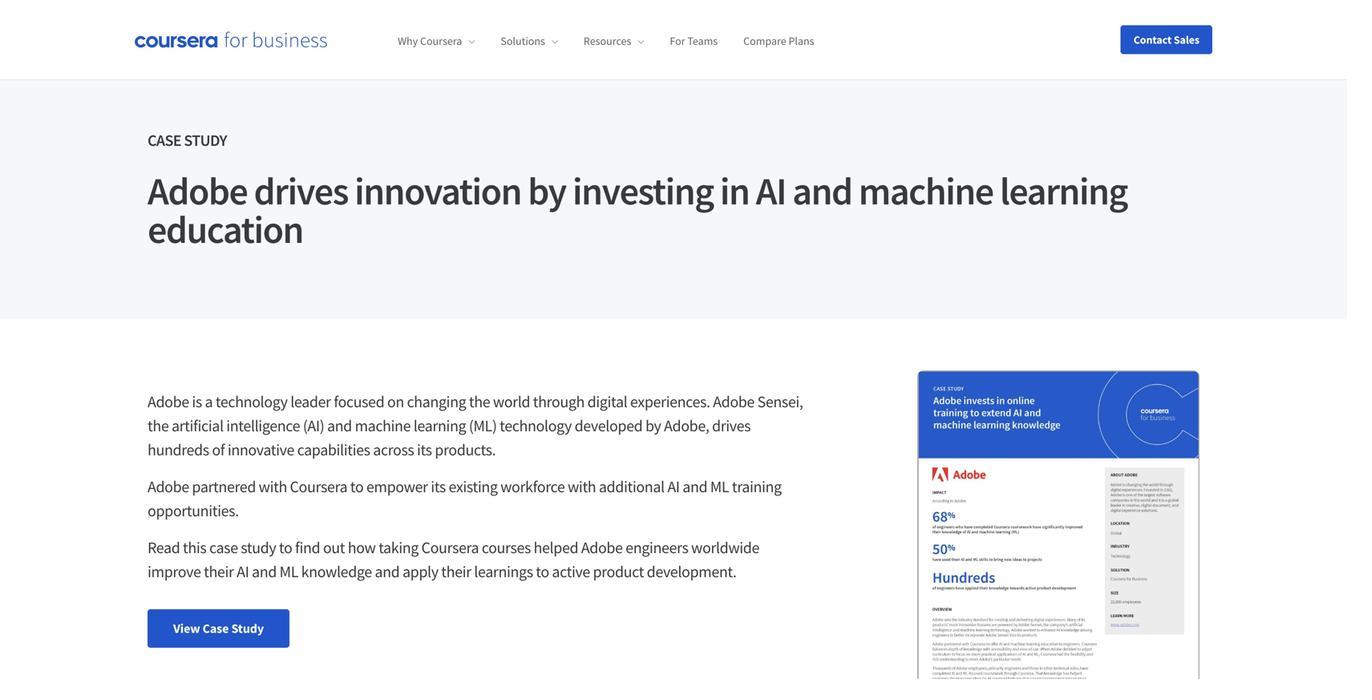 Task type: locate. For each thing, give the bounding box(es) containing it.
0 horizontal spatial their
[[204, 562, 234, 582]]

adobe drives innovation by investing in ai and machine learning education
[[148, 167, 1128, 253]]

0 horizontal spatial technology
[[216, 392, 288, 412]]

to down helped
[[536, 562, 549, 582]]

ml left training
[[710, 477, 729, 497]]

adobe,
[[664, 416, 709, 436]]

and inside adobe drives innovation by investing in ai and machine learning education
[[793, 167, 852, 215]]

to left empower
[[350, 477, 364, 497]]

1 vertical spatial the
[[148, 416, 169, 436]]

its inside 'adobe partnered with coursera to empower its existing workforce with additional ai and ml training opportunities.'
[[431, 477, 446, 497]]

1 vertical spatial its
[[431, 477, 446, 497]]

coursera down capabilities
[[290, 477, 347, 497]]

innovative
[[228, 440, 294, 460]]

1 horizontal spatial drives
[[712, 416, 751, 436]]

resources link
[[584, 34, 644, 48]]

learning
[[1000, 167, 1128, 215], [414, 416, 466, 436]]

to
[[350, 477, 364, 497], [279, 538, 292, 558], [536, 562, 549, 582]]

its
[[417, 440, 432, 460], [431, 477, 446, 497]]

adobe up opportunities.
[[148, 477, 189, 497]]

innovation
[[355, 167, 521, 215]]

1 horizontal spatial case
[[203, 621, 229, 637]]

0 vertical spatial learning
[[1000, 167, 1128, 215]]

its left existing on the left
[[431, 477, 446, 497]]

study
[[184, 130, 227, 150], [231, 621, 264, 637]]

1 horizontal spatial their
[[441, 562, 471, 582]]

ml down find
[[280, 562, 298, 582]]

to inside 'adobe partnered with coursera to empower its existing workforce with additional ai and ml training opportunities.'
[[350, 477, 364, 497]]

adobe down the case study
[[148, 167, 247, 215]]

adobe inside adobe drives innovation by investing in ai and machine learning education
[[148, 167, 247, 215]]

their down case
[[204, 562, 234, 582]]

1 horizontal spatial with
[[568, 477, 596, 497]]

0 vertical spatial drives
[[254, 167, 348, 215]]

and
[[793, 167, 852, 215], [327, 416, 352, 436], [683, 477, 707, 497], [252, 562, 277, 582], [375, 562, 400, 582]]

digital
[[588, 392, 627, 412]]

technology up intelligence
[[216, 392, 288, 412]]

1 vertical spatial learning
[[414, 416, 466, 436]]

1 horizontal spatial the
[[469, 392, 490, 412]]

2 horizontal spatial ai
[[756, 167, 786, 215]]

the up hundreds
[[148, 416, 169, 436]]

with down innovative
[[259, 477, 287, 497]]

education
[[148, 205, 303, 253]]

0 horizontal spatial case
[[148, 130, 181, 150]]

the
[[469, 392, 490, 412], [148, 416, 169, 436]]

technology
[[216, 392, 288, 412], [500, 416, 572, 436]]

1 horizontal spatial to
[[350, 477, 364, 497]]

view
[[173, 621, 200, 637]]

ai inside read this case study to find out how taking coursera courses helped adobe engineers worldwide improve their ai and ml knowledge and apply their learnings to active product development.
[[237, 562, 249, 582]]

read this case study to find out how taking coursera courses helped adobe engineers worldwide improve their ai and ml knowledge and apply their learnings to active product development.
[[148, 538, 759, 582]]

engineers
[[626, 538, 688, 558]]

coursera
[[420, 34, 462, 48], [290, 477, 347, 497], [421, 538, 479, 558]]

ai right additional on the left of the page
[[667, 477, 680, 497]]

its right across
[[417, 440, 432, 460]]

0 vertical spatial to
[[350, 477, 364, 497]]

and inside 'adobe partnered with coursera to empower its existing workforce with additional ai and ml training opportunities.'
[[683, 477, 707, 497]]

1 vertical spatial ai
[[667, 477, 680, 497]]

1 horizontal spatial ml
[[710, 477, 729, 497]]

contact sales
[[1134, 32, 1200, 47]]

coursera right the why
[[420, 34, 462, 48]]

a
[[205, 392, 213, 412]]

active
[[552, 562, 590, 582]]

0 vertical spatial machine
[[859, 167, 993, 215]]

1 horizontal spatial ai
[[667, 477, 680, 497]]

opportunities.
[[148, 501, 239, 521]]

0 vertical spatial case
[[148, 130, 181, 150]]

0 horizontal spatial machine
[[355, 416, 411, 436]]

intelligence
[[226, 416, 300, 436]]

1 vertical spatial ml
[[280, 562, 298, 582]]

technology down through
[[500, 416, 572, 436]]

machine
[[859, 167, 993, 215], [355, 416, 411, 436]]

ai down 'study'
[[237, 562, 249, 582]]

why
[[398, 34, 418, 48]]

solutions link
[[501, 34, 558, 48]]

learnings
[[474, 562, 533, 582]]

with right workforce
[[568, 477, 596, 497]]

machine inside adobe is a technology leader focused on changing the world through digital experiences. adobe sensei, the artificial intelligence (ai) and machine learning (ml) technology developed by adobe, drives hundreds of innovative capabilities across its products.
[[355, 416, 411, 436]]

adobe inside 'adobe partnered with coursera to empower its existing workforce with additional ai and ml training opportunities.'
[[148, 477, 189, 497]]

adobe partnered with coursera to empower its existing workforce with additional ai and ml training opportunities.
[[148, 477, 782, 521]]

to for study
[[279, 538, 292, 558]]

ai
[[756, 167, 786, 215], [667, 477, 680, 497], [237, 562, 249, 582]]

by inside adobe drives innovation by investing in ai and machine learning education
[[528, 167, 566, 215]]

by
[[528, 167, 566, 215], [646, 416, 661, 436]]

1 vertical spatial study
[[231, 621, 264, 637]]

0 vertical spatial by
[[528, 167, 566, 215]]

adobe
[[148, 167, 247, 215], [148, 392, 189, 412], [713, 392, 755, 412], [148, 477, 189, 497], [581, 538, 623, 558]]

drives
[[254, 167, 348, 215], [712, 416, 751, 436]]

0 vertical spatial ai
[[756, 167, 786, 215]]

ai right "in"
[[756, 167, 786, 215]]

0 horizontal spatial by
[[528, 167, 566, 215]]

contact
[[1134, 32, 1172, 47]]

learning inside adobe drives innovation by investing in ai and machine learning education
[[1000, 167, 1128, 215]]

1 vertical spatial coursera
[[290, 477, 347, 497]]

0 vertical spatial its
[[417, 440, 432, 460]]

1 vertical spatial technology
[[500, 416, 572, 436]]

adobe left sensei,
[[713, 392, 755, 412]]

0 horizontal spatial to
[[279, 538, 292, 558]]

adobe left the "is"
[[148, 392, 189, 412]]

2 vertical spatial to
[[536, 562, 549, 582]]

adobe up product
[[581, 538, 623, 558]]

0 vertical spatial coursera
[[420, 34, 462, 48]]

for
[[670, 34, 685, 48]]

for teams link
[[670, 34, 718, 48]]

coursera up apply at the bottom left
[[421, 538, 479, 558]]

adobe inside read this case study to find out how taking coursera courses helped adobe engineers worldwide improve their ai and ml knowledge and apply their learnings to active product development.
[[581, 538, 623, 558]]

developed
[[575, 416, 643, 436]]

0 horizontal spatial ml
[[280, 562, 298, 582]]

0 vertical spatial technology
[[216, 392, 288, 412]]

their
[[204, 562, 234, 582], [441, 562, 471, 582]]

resources
[[584, 34, 631, 48]]

its inside adobe is a technology leader focused on changing the world through digital experiences. adobe sensei, the artificial intelligence (ai) and machine learning (ml) technology developed by adobe, drives hundreds of innovative capabilities across its products.
[[417, 440, 432, 460]]

1 horizontal spatial study
[[231, 621, 264, 637]]

0 horizontal spatial learning
[[414, 416, 466, 436]]

2 vertical spatial coursera
[[421, 538, 479, 558]]

1 vertical spatial by
[[646, 416, 661, 436]]

1 vertical spatial machine
[[355, 416, 411, 436]]

this
[[183, 538, 206, 558]]

2 horizontal spatial to
[[536, 562, 549, 582]]

1 vertical spatial to
[[279, 538, 292, 558]]

1 vertical spatial case
[[203, 621, 229, 637]]

ml
[[710, 477, 729, 497], [280, 562, 298, 582]]

2 their from the left
[[441, 562, 471, 582]]

the up (ml) on the bottom left of the page
[[469, 392, 490, 412]]

world
[[493, 392, 530, 412]]

0 vertical spatial study
[[184, 130, 227, 150]]

their right apply at the bottom left
[[441, 562, 471, 582]]

1 horizontal spatial machine
[[859, 167, 993, 215]]

0 horizontal spatial study
[[184, 130, 227, 150]]

capabilities
[[297, 440, 370, 460]]

0 vertical spatial the
[[469, 392, 490, 412]]

through
[[533, 392, 585, 412]]

1 horizontal spatial by
[[646, 416, 661, 436]]

0 vertical spatial ml
[[710, 477, 729, 497]]

0 horizontal spatial drives
[[254, 167, 348, 215]]

courses
[[482, 538, 531, 558]]

teams
[[688, 34, 718, 48]]

2 vertical spatial ai
[[237, 562, 249, 582]]

helped
[[534, 538, 578, 558]]

changing
[[407, 392, 466, 412]]

adobe for adobe drives innovation by investing in ai and machine learning education
[[148, 167, 247, 215]]

0 horizontal spatial with
[[259, 477, 287, 497]]

with
[[259, 477, 287, 497], [568, 477, 596, 497]]

compare plans link
[[744, 34, 814, 48]]

to left find
[[279, 538, 292, 558]]

case
[[148, 130, 181, 150], [203, 621, 229, 637]]

ai inside 'adobe partnered with coursera to empower its existing workforce with additional ai and ml training opportunities.'
[[667, 477, 680, 497]]

coursera inside read this case study to find out how taking coursera courses helped adobe engineers worldwide improve their ai and ml knowledge and apply their learnings to active product development.
[[421, 538, 479, 558]]

plans
[[789, 34, 814, 48]]

hundreds
[[148, 440, 209, 460]]

adobe for adobe partnered with coursera to empower its existing workforce with additional ai and ml training opportunities.
[[148, 477, 189, 497]]

find
[[295, 538, 320, 558]]

1 vertical spatial drives
[[712, 416, 751, 436]]

0 horizontal spatial the
[[148, 416, 169, 436]]

solutions
[[501, 34, 545, 48]]

0 horizontal spatial ai
[[237, 562, 249, 582]]

1 horizontal spatial learning
[[1000, 167, 1128, 215]]



Task type: describe. For each thing, give the bounding box(es) containing it.
taking
[[379, 538, 419, 558]]

coursera for business image
[[135, 32, 327, 48]]

1 with from the left
[[259, 477, 287, 497]]

study
[[241, 538, 276, 558]]

compare
[[744, 34, 786, 48]]

coursera inside 'adobe partnered with coursera to empower its existing workforce with additional ai and ml training opportunities.'
[[290, 477, 347, 497]]

ml inside read this case study to find out how taking coursera courses helped adobe engineers worldwide improve their ai and ml knowledge and apply their learnings to active product development.
[[280, 562, 298, 582]]

in
[[720, 167, 749, 215]]

case
[[209, 538, 238, 558]]

drives inside adobe is a technology leader focused on changing the world through digital experiences. adobe sensei, the artificial intelligence (ai) and machine learning (ml) technology developed by adobe, drives hundreds of innovative capabilities across its products.
[[712, 416, 751, 436]]

sales
[[1174, 32, 1200, 47]]

partnered
[[192, 477, 256, 497]]

study inside 'view case study' link
[[231, 621, 264, 637]]

worldwide
[[691, 538, 759, 558]]

empower
[[366, 477, 428, 497]]

how
[[348, 538, 376, 558]]

workforce
[[501, 477, 565, 497]]

experiences.
[[630, 392, 710, 412]]

case study cover scaled image
[[917, 371, 1200, 679]]

investing
[[573, 167, 714, 215]]

sensei,
[[757, 392, 803, 412]]

products.
[[435, 440, 496, 460]]

for teams
[[670, 34, 718, 48]]

drives inside adobe drives innovation by investing in ai and machine learning education
[[254, 167, 348, 215]]

machine inside adobe drives innovation by investing in ai and machine learning education
[[859, 167, 993, 215]]

on
[[387, 392, 404, 412]]

ai inside adobe drives innovation by investing in ai and machine learning education
[[756, 167, 786, 215]]

read
[[148, 538, 180, 558]]

ml inside 'adobe partnered with coursera to empower its existing workforce with additional ai and ml training opportunities.'
[[710, 477, 729, 497]]

of
[[212, 440, 225, 460]]

contact sales button
[[1121, 25, 1213, 54]]

(ml)
[[469, 416, 497, 436]]

compare plans
[[744, 34, 814, 48]]

and inside adobe is a technology leader focused on changing the world through digital experiences. adobe sensei, the artificial intelligence (ai) and machine learning (ml) technology developed by adobe, drives hundreds of innovative capabilities across its products.
[[327, 416, 352, 436]]

additional
[[599, 477, 665, 497]]

knowledge
[[301, 562, 372, 582]]

adobe is a technology leader focused on changing the world through digital experiences. adobe sensei, the artificial intelligence (ai) and machine learning (ml) technology developed by adobe, drives hundreds of innovative capabilities across its products.
[[148, 392, 803, 460]]

improve
[[148, 562, 201, 582]]

out
[[323, 538, 345, 558]]

why coursera link
[[398, 34, 475, 48]]

by inside adobe is a technology leader focused on changing the world through digital experiences. adobe sensei, the artificial intelligence (ai) and machine learning (ml) technology developed by adobe, drives hundreds of innovative capabilities across its products.
[[646, 416, 661, 436]]

case study
[[148, 130, 227, 150]]

existing
[[449, 477, 498, 497]]

training
[[732, 477, 782, 497]]

apply
[[403, 562, 438, 582]]

development.
[[647, 562, 737, 582]]

1 their from the left
[[204, 562, 234, 582]]

focused
[[334, 392, 384, 412]]

1 horizontal spatial technology
[[500, 416, 572, 436]]

product
[[593, 562, 644, 582]]

(ai)
[[303, 416, 324, 436]]

why coursera
[[398, 34, 462, 48]]

view case study
[[173, 621, 264, 637]]

artificial
[[172, 416, 223, 436]]

leader
[[290, 392, 331, 412]]

adobe for adobe is a technology leader focused on changing the world through digital experiences. adobe sensei, the artificial intelligence (ai) and machine learning (ml) technology developed by adobe, drives hundreds of innovative capabilities across its products.
[[148, 392, 189, 412]]

to for coursera
[[350, 477, 364, 497]]

is
[[192, 392, 202, 412]]

view case study link
[[148, 610, 290, 648]]

learning inside adobe is a technology leader focused on changing the world through digital experiences. adobe sensei, the artificial intelligence (ai) and machine learning (ml) technology developed by adobe, drives hundreds of innovative capabilities across its products.
[[414, 416, 466, 436]]

2 with from the left
[[568, 477, 596, 497]]

across
[[373, 440, 414, 460]]



Task type: vqa. For each thing, say whether or not it's contained in the screenshot.
Solutions link
yes



